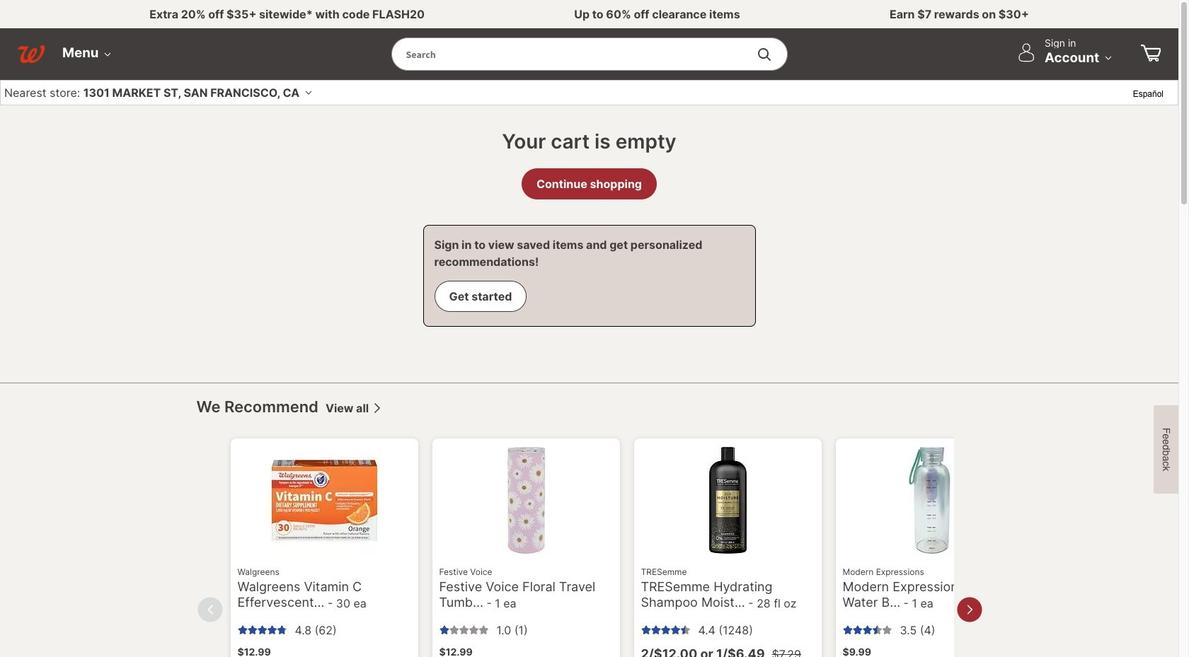 Task type: locate. For each thing, give the bounding box(es) containing it.
0 horizontal spatial arrow right image
[[372, 403, 383, 414]]

walgreens: trusted since 1901 image
[[18, 45, 45, 63]]

arrow right image
[[372, 403, 383, 414], [965, 600, 976, 621]]

1.0 out of 5 image
[[439, 626, 490, 635]]

1 horizontal spatial arrow right image
[[965, 600, 976, 621]]

Search by keyword or item number text field
[[392, 38, 760, 70]]

0 vertical spatial arrow right image
[[372, 403, 383, 414]]

main content
[[0, 106, 1179, 383]]

region
[[197, 384, 1190, 658]]

walgreens vitamin c effervescent powder blend packets orange image
[[269, 446, 379, 556]]

modern expressions glass water bottle image
[[875, 446, 985, 556]]

4.8 out of 5 image
[[238, 626, 288, 635]]



Task type: describe. For each thing, give the bounding box(es) containing it.
festive voice floral travel tumbler image
[[471, 446, 581, 556]]

3.5 out of 5 image
[[843, 626, 893, 635]]

1 vertical spatial arrow right image
[[965, 600, 976, 621]]

4.4 out of 5 image
[[641, 626, 692, 635]]

search image
[[757, 47, 772, 61]]

tresemme hydrating shampoo moisture rich image
[[673, 446, 783, 556]]



Task type: vqa. For each thing, say whether or not it's contained in the screenshot.
the walgreens: trusted since 1901 icon
yes



